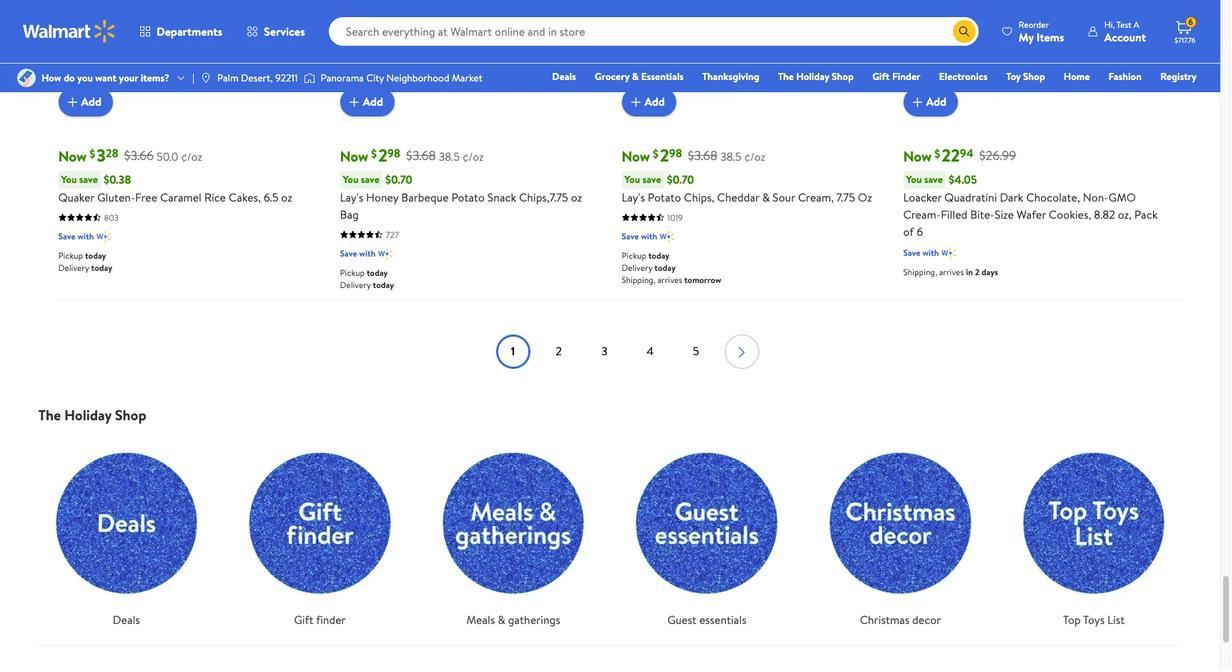 Task type: locate. For each thing, give the bounding box(es) containing it.
0 horizontal spatial arrives
[[658, 274, 683, 286]]

save for lay's honey barbeque potato snack chips,7.75 oz bag
[[340, 247, 357, 259]]

you save $4.05 loacker quadratini dark chocolate, non-gmo cream-filled bite-size wafer cookies, 8.82 oz, pack of 6
[[904, 172, 1159, 239]]

walmart plus image down 727
[[379, 247, 393, 261]]

6 inside 'you save $4.05 loacker quadratini dark chocolate, non-gmo cream-filled bite-size wafer cookies, 8.82 oz, pack of 6'
[[917, 224, 924, 239]]

cheddar
[[718, 189, 760, 205]]

2 oz from the left
[[571, 189, 582, 205]]

save down bag at the left top
[[340, 247, 357, 259]]

gift inside list
[[294, 613, 314, 628]]

save
[[79, 172, 98, 186], [361, 172, 380, 186], [643, 172, 662, 186], [925, 172, 944, 186]]

0 horizontal spatial 3
[[97, 143, 106, 167]]

add to cart image down grocery & essentials
[[628, 93, 645, 111]]

the
[[779, 69, 794, 84], [38, 405, 61, 425]]

$0.70 inside you save $0.70 lay's potato chips, cheddar & sour cream, 7.75 oz
[[667, 172, 695, 188]]

save inside you save $0.70 lay's honey barbeque potato snack chips,7.75 oz bag
[[361, 172, 380, 186]]

1 horizontal spatial walmart plus image
[[942, 246, 957, 260]]

delivery left tomorrow
[[622, 262, 653, 274]]

0 vertical spatial &
[[632, 69, 639, 84]]

38.5 for cheddar
[[721, 149, 742, 164]]

finder
[[893, 69, 921, 84]]

2 now from the left
[[340, 146, 369, 166]]

0 horizontal spatial  image
[[200, 72, 212, 84]]

with
[[78, 230, 94, 242], [641, 230, 658, 242], [923, 247, 940, 259], [359, 247, 376, 259]]

add to cart image for honey
[[346, 93, 363, 111]]

1 horizontal spatial walmart plus image
[[661, 229, 675, 244]]

add
[[81, 94, 102, 110], [363, 94, 384, 110], [645, 94, 665, 110], [927, 94, 947, 110]]

0 horizontal spatial the holiday shop
[[38, 405, 146, 425]]

toy shop link
[[1000, 69, 1052, 84]]

christmas decor link
[[813, 435, 989, 629]]

0 horizontal spatial 6
[[917, 224, 924, 239]]

now
[[58, 146, 87, 166], [340, 146, 369, 166], [622, 146, 651, 166], [904, 146, 932, 166]]

0 vertical spatial gift
[[873, 69, 890, 84]]

shipping, left tomorrow
[[622, 274, 656, 286]]

list
[[1108, 613, 1125, 628]]

neighborhood
[[387, 71, 450, 85]]

2 lay's from the left
[[622, 189, 645, 205]]

oz inside you save $0.38 quaker gluten-free caramel rice cakes, 6.5 oz
[[281, 189, 292, 205]]

walmart plus image up the shipping, arrives in 2 days
[[942, 246, 957, 260]]

pickup for 2
[[340, 267, 365, 279]]

3 save from the left
[[643, 172, 662, 186]]

lay's potato chips, cheddar & sour cream, 7.75 oz image
[[622, 0, 830, 105]]

shop
[[832, 69, 854, 84], [1024, 69, 1046, 84], [115, 405, 146, 425]]

1 horizontal spatial the holiday shop
[[779, 69, 854, 84]]

holiday
[[797, 69, 830, 84], [64, 405, 112, 425]]

with for lay's honey barbeque potato snack chips,7.75 oz bag
[[359, 247, 376, 259]]

3 add button from the left
[[622, 88, 677, 116]]

1 horizontal spatial lay's
[[622, 189, 645, 205]]

98 for potato
[[670, 145, 683, 161]]

delivery inside pickup today delivery today shipping, arrives tomorrow
[[622, 262, 653, 274]]

one
[[1088, 89, 1109, 104]]

you inside you save $0.38 quaker gluten-free caramel rice cakes, 6.5 oz
[[61, 172, 77, 186]]

potato left the snack
[[452, 189, 485, 205]]

2 potato from the left
[[648, 189, 682, 205]]

1 oz from the left
[[281, 189, 292, 205]]

now $ 2 98 $3.68 38.5 ¢/oz up barbeque
[[340, 143, 484, 167]]

0 horizontal spatial delivery
[[58, 262, 89, 274]]

0 vertical spatial walmart plus image
[[97, 229, 111, 244]]

2 add from the left
[[363, 94, 384, 110]]

add button for potato
[[622, 88, 677, 116]]

¢/oz inside now $ 3 28 $3.66 50.0 ¢/oz
[[181, 149, 202, 164]]

delivery down "quaker"
[[58, 262, 89, 274]]

2 ¢/oz from the left
[[463, 149, 484, 164]]

chips,
[[684, 189, 715, 205]]

$3.68
[[406, 147, 436, 165], [688, 147, 718, 165]]

1 horizontal spatial deals link
[[546, 69, 583, 84]]

save with
[[58, 230, 94, 242], [622, 230, 658, 242], [904, 247, 940, 259], [340, 247, 376, 259]]

4 add button from the left
[[904, 88, 959, 116]]

add button down city
[[340, 88, 395, 116]]

$0.38
[[104, 172, 131, 188]]

next page image
[[734, 341, 751, 364]]

meals & gatherings
[[467, 613, 561, 628]]

save with down bag at the left top
[[340, 247, 376, 259]]

1 horizontal spatial pickup today delivery today
[[340, 267, 394, 291]]

0 horizontal spatial oz
[[281, 189, 292, 205]]

0 horizontal spatial lay's
[[340, 189, 364, 205]]

you inside you save $0.70 lay's honey barbeque potato snack chips,7.75 oz bag
[[343, 172, 359, 186]]

save with down "quaker"
[[58, 230, 94, 242]]

guest essentials
[[668, 613, 747, 628]]

you
[[61, 172, 77, 186], [343, 172, 359, 186], [625, 172, 641, 186], [907, 172, 922, 186]]

delivery down bag at the left top
[[340, 279, 371, 291]]

6 right of
[[917, 224, 924, 239]]

6 inside the 6 $717.76
[[1189, 16, 1194, 28]]

4 add to cart image from the left
[[910, 93, 927, 111]]

potato inside you save $0.70 lay's potato chips, cheddar & sour cream, 7.75 oz
[[648, 189, 682, 205]]

2 horizontal spatial ¢/oz
[[745, 149, 766, 164]]

98 up 1019
[[670, 145, 683, 161]]

pickup today delivery today for 2
[[340, 267, 394, 291]]

save inside you save $0.70 lay's potato chips, cheddar & sour cream, 7.75 oz
[[643, 172, 662, 186]]

1 horizontal spatial  image
[[304, 71, 315, 85]]

with up pickup today delivery today shipping, arrives tomorrow
[[641, 230, 658, 242]]

walmart plus image
[[97, 229, 111, 244], [942, 246, 957, 260]]

pickup
[[58, 249, 83, 262], [622, 249, 647, 262], [340, 267, 365, 279]]

of
[[904, 224, 915, 239]]

2 98 from the left
[[670, 145, 683, 161]]

2 $ from the left
[[372, 146, 377, 162]]

walmart plus image down 803
[[97, 229, 111, 244]]

2 vertical spatial &
[[498, 613, 506, 628]]

1 you from the left
[[61, 172, 77, 186]]

arrives left in at the right top
[[940, 266, 965, 278]]

you for lay's potato chips, cheddar & sour cream, 7.75 oz
[[625, 172, 641, 186]]

1 horizontal spatial the
[[779, 69, 794, 84]]

save for quadratini
[[925, 172, 944, 186]]

barbeque
[[402, 189, 449, 205]]

0 vertical spatial deals link
[[546, 69, 583, 84]]

 image
[[17, 69, 36, 87]]

lay's inside you save $0.70 lay's honey barbeque potato snack chips,7.75 oz bag
[[340, 189, 364, 205]]

$0.70 inside you save $0.70 lay's honey barbeque potato snack chips,7.75 oz bag
[[386, 172, 413, 188]]

3
[[97, 143, 106, 167], [602, 343, 608, 359]]

with down "quaker"
[[78, 230, 94, 242]]

0 horizontal spatial 98
[[388, 145, 401, 161]]

0 horizontal spatial pickup today delivery today
[[58, 249, 112, 274]]

now $ 2 98 $3.68 38.5 ¢/oz up chips,
[[622, 143, 766, 167]]

Walmart Site-Wide search field
[[329, 17, 979, 46]]

walmart plus image for potato
[[661, 229, 675, 244]]

shipping, down of
[[904, 266, 938, 278]]

1 $ from the left
[[90, 146, 95, 162]]

2 38.5 from the left
[[721, 149, 742, 164]]

4 save from the left
[[925, 172, 944, 186]]

add to cart image down panorama
[[346, 93, 363, 111]]

add down city
[[363, 94, 384, 110]]

1 98 from the left
[[388, 145, 401, 161]]

38.5 up you save $0.70 lay's potato chips, cheddar & sour cream, 7.75 oz
[[721, 149, 742, 164]]

2 save from the left
[[361, 172, 380, 186]]

2 add button from the left
[[340, 88, 395, 116]]

1 horizontal spatial holiday
[[797, 69, 830, 84]]

2 horizontal spatial &
[[763, 189, 770, 205]]

0 vertical spatial 3
[[97, 143, 106, 167]]

lay's for lay's honey barbeque potato snack chips,7.75 oz bag
[[340, 189, 364, 205]]

list containing deals
[[30, 424, 1192, 629]]

my
[[1019, 29, 1035, 45]]

0 horizontal spatial now $ 2 98 $3.68 38.5 ¢/oz
[[340, 143, 484, 167]]

lay's
[[340, 189, 364, 205], [622, 189, 645, 205]]

you inside you save $0.70 lay's potato chips, cheddar & sour cream, 7.75 oz
[[625, 172, 641, 186]]

shipping, inside pickup today delivery today shipping, arrives tomorrow
[[622, 274, 656, 286]]

1 vertical spatial holiday
[[64, 405, 112, 425]]

1 horizontal spatial potato
[[648, 189, 682, 205]]

reorder
[[1019, 18, 1050, 30]]

reorder my items
[[1019, 18, 1065, 45]]

1 vertical spatial the
[[38, 405, 61, 425]]

quaker gluten-free caramel rice cakes, 6.5 oz image
[[58, 0, 266, 105]]

 image
[[304, 71, 315, 85], [200, 72, 212, 84]]

0 horizontal spatial $3.68
[[406, 147, 436, 165]]

1 horizontal spatial 98
[[670, 145, 683, 161]]

6 $717.76
[[1175, 16, 1196, 45]]

1 horizontal spatial $3.68
[[688, 147, 718, 165]]

$0.70 up the honey
[[386, 172, 413, 188]]

28
[[106, 145, 118, 161]]

1 ¢/oz from the left
[[181, 149, 202, 164]]

2 $0.70 from the left
[[667, 172, 695, 188]]

add button down finder
[[904, 88, 959, 116]]

6 up the $717.76
[[1189, 16, 1194, 28]]

guest
[[668, 613, 697, 628]]

1 lay's from the left
[[340, 189, 364, 205]]

¢/oz up you save $0.70 lay's honey barbeque potato snack chips,7.75 oz bag
[[463, 149, 484, 164]]

with for quaker gluten-free caramel rice cakes, 6.5 oz
[[78, 230, 94, 242]]

quadratini
[[945, 189, 998, 205]]

save
[[58, 230, 76, 242], [622, 230, 639, 242], [904, 247, 921, 259], [340, 247, 357, 259]]

add down the essentials
[[645, 94, 665, 110]]

3 you from the left
[[625, 172, 641, 186]]

1 horizontal spatial 6
[[1189, 16, 1194, 28]]

1 vertical spatial deals
[[113, 613, 140, 628]]

0 horizontal spatial $0.70
[[386, 172, 413, 188]]

loacker quadratini dark chocolate, non-gmo cream-filled bite-size wafer cookies, 8.82 oz, pack of 6 image
[[904, 0, 1111, 105]]

7.75
[[837, 189, 856, 205]]

1 horizontal spatial ¢/oz
[[463, 149, 484, 164]]

arrives inside pickup today delivery today shipping, arrives tomorrow
[[658, 274, 683, 286]]

add for gluten-
[[81, 94, 102, 110]]

1 horizontal spatial deals
[[553, 69, 576, 84]]

$3.68 up chips,
[[688, 147, 718, 165]]

save inside you save $0.38 quaker gluten-free caramel rice cakes, 6.5 oz
[[79, 172, 98, 186]]

save with for lay's potato chips, cheddar & sour cream, 7.75 oz
[[622, 230, 658, 242]]

& left sour
[[763, 189, 770, 205]]

with down the honey
[[359, 247, 376, 259]]

walmart plus image
[[661, 229, 675, 244], [379, 247, 393, 261]]

0 horizontal spatial walmart plus image
[[97, 229, 111, 244]]

3 ¢/oz from the left
[[745, 149, 766, 164]]

0 vertical spatial the holiday shop
[[779, 69, 854, 84]]

oz right 6.5
[[281, 189, 292, 205]]

1 horizontal spatial oz
[[571, 189, 582, 205]]

save inside 'you save $4.05 loacker quadratini dark chocolate, non-gmo cream-filled bite-size wafer cookies, 8.82 oz, pack of 6'
[[925, 172, 944, 186]]

today
[[85, 249, 106, 262], [649, 249, 670, 262], [91, 262, 112, 274], [655, 262, 676, 274], [367, 267, 388, 279], [373, 279, 394, 291]]

1 add button from the left
[[58, 88, 113, 116]]

$3.68 for chips,
[[688, 147, 718, 165]]

oz right chips,7.75 at the left top of the page
[[571, 189, 582, 205]]

6.5
[[264, 189, 279, 205]]

0 vertical spatial 6
[[1189, 16, 1194, 28]]

arrives left tomorrow
[[658, 274, 683, 286]]

|
[[192, 71, 194, 85]]

potato up 1019
[[648, 189, 682, 205]]

add button down grocery & essentials
[[622, 88, 677, 116]]

add for honey
[[363, 94, 384, 110]]

1 add to cart image from the left
[[64, 93, 81, 111]]

1 now $ 2 98 $3.68 38.5 ¢/oz from the left
[[340, 143, 484, 167]]

caramel
[[160, 189, 202, 205]]

4 $ from the left
[[935, 146, 941, 162]]

save for gluten-
[[79, 172, 98, 186]]

0 horizontal spatial gift
[[294, 613, 314, 628]]

4 now from the left
[[904, 146, 932, 166]]

1 now from the left
[[58, 146, 87, 166]]

add down you
[[81, 94, 102, 110]]

pickup today delivery today down 727
[[340, 267, 394, 291]]

1 horizontal spatial pickup
[[340, 267, 365, 279]]

¢/oz for potato
[[463, 149, 484, 164]]

 image right 92211
[[304, 71, 315, 85]]

1 vertical spatial gift
[[294, 613, 314, 628]]

loacker
[[904, 189, 942, 205]]

0 horizontal spatial 38.5
[[439, 149, 460, 164]]

save with up pickup today delivery today shipping, arrives tomorrow
[[622, 230, 658, 242]]

3 up $0.38
[[97, 143, 106, 167]]

2 horizontal spatial pickup
[[622, 249, 647, 262]]

$ inside now $ 3 28 $3.66 50.0 ¢/oz
[[90, 146, 95, 162]]

4 you from the left
[[907, 172, 922, 186]]

add button down you
[[58, 88, 113, 116]]

1 horizontal spatial 3
[[602, 343, 608, 359]]

lay's for lay's potato chips, cheddar & sour cream, 7.75 oz
[[622, 189, 645, 205]]

0 horizontal spatial shipping,
[[622, 274, 656, 286]]

gift for gift finder
[[294, 613, 314, 628]]

& inside list
[[498, 613, 506, 628]]

1 save from the left
[[79, 172, 98, 186]]

1 potato from the left
[[452, 189, 485, 205]]

1 vertical spatial &
[[763, 189, 770, 205]]

grocery
[[595, 69, 630, 84]]

now inside now $ 3 28 $3.66 50.0 ¢/oz
[[58, 146, 87, 166]]

¢/oz right 50.0
[[181, 149, 202, 164]]

1 vertical spatial 3
[[602, 343, 608, 359]]

2 you from the left
[[343, 172, 359, 186]]

$0.70
[[386, 172, 413, 188], [667, 172, 695, 188]]

grocery & essentials
[[595, 69, 684, 84]]

3 add to cart image from the left
[[628, 93, 645, 111]]

deals
[[553, 69, 576, 84], [113, 613, 140, 628]]

delivery for 3
[[58, 262, 89, 274]]

add to cart image down do
[[64, 93, 81, 111]]

1 38.5 from the left
[[439, 149, 460, 164]]

2 right the 1 on the bottom of page
[[556, 343, 562, 359]]

walmart plus image down 1019
[[661, 229, 675, 244]]

lay's left chips,
[[622, 189, 645, 205]]

now $ 3 28 $3.66 50.0 ¢/oz
[[58, 143, 202, 167]]

shipping,
[[904, 266, 938, 278], [622, 274, 656, 286]]

2 add to cart image from the left
[[346, 93, 363, 111]]

deals link for gift finder link
[[38, 435, 215, 629]]

1 vertical spatial walmart plus image
[[379, 247, 393, 261]]

add to cart image down finder
[[910, 93, 927, 111]]

departments button
[[127, 14, 235, 49]]

list
[[30, 424, 1192, 629]]

1 horizontal spatial 38.5
[[721, 149, 742, 164]]

98 up the honey
[[388, 145, 401, 161]]

potato inside you save $0.70 lay's honey barbeque potato snack chips,7.75 oz bag
[[452, 189, 485, 205]]

gift finder
[[873, 69, 921, 84]]

now for quaker gluten-free caramel rice cakes, 6.5 oz
[[58, 146, 87, 166]]

$0.70 up chips,
[[667, 172, 695, 188]]

& right meals on the bottom
[[498, 613, 506, 628]]

1 $3.68 from the left
[[406, 147, 436, 165]]

add to cart image
[[64, 93, 81, 111], [346, 93, 363, 111], [628, 93, 645, 111], [910, 93, 927, 111]]

gift left finder
[[873, 69, 890, 84]]

 image right |
[[200, 72, 212, 84]]

$3.68 up barbeque
[[406, 147, 436, 165]]

2 horizontal spatial delivery
[[622, 262, 653, 274]]

38.5 up you save $0.70 lay's honey barbeque potato snack chips,7.75 oz bag
[[439, 149, 460, 164]]

0 vertical spatial walmart plus image
[[661, 229, 675, 244]]

0 horizontal spatial pickup
[[58, 249, 83, 262]]

0 horizontal spatial walmart plus image
[[379, 247, 393, 261]]

92211
[[275, 71, 298, 85]]

add down electronics link
[[927, 94, 947, 110]]

1 $0.70 from the left
[[386, 172, 413, 188]]

2 right in at the right top
[[976, 266, 980, 278]]

3 add from the left
[[645, 94, 665, 110]]

panorama
[[321, 71, 364, 85]]

cakes,
[[229, 189, 261, 205]]

1 horizontal spatial $0.70
[[667, 172, 695, 188]]

1 horizontal spatial gift
[[873, 69, 890, 84]]

1 vertical spatial deals link
[[38, 435, 215, 629]]

¢/oz up you save $0.70 lay's potato chips, cheddar & sour cream, 7.75 oz
[[745, 149, 766, 164]]

test
[[1117, 18, 1132, 30]]

pickup today delivery today down 803
[[58, 249, 112, 274]]

rice
[[204, 189, 226, 205]]

you inside 'you save $4.05 loacker quadratini dark chocolate, non-gmo cream-filled bite-size wafer cookies, 8.82 oz, pack of 6'
[[907, 172, 922, 186]]

2 now $ 2 98 $3.68 38.5 ¢/oz from the left
[[622, 143, 766, 167]]

one debit link
[[1082, 89, 1143, 104]]

4
[[647, 343, 654, 359]]

now $ 22 94 $26.99
[[904, 143, 1017, 167]]

items
[[1037, 29, 1065, 45]]

1 vertical spatial 6
[[917, 224, 924, 239]]

lay's up bag at the left top
[[340, 189, 364, 205]]

gift left the finder
[[294, 613, 314, 628]]

oz
[[281, 189, 292, 205], [571, 189, 582, 205]]

0 horizontal spatial &
[[498, 613, 506, 628]]

chocolate,
[[1027, 189, 1081, 205]]

lay's inside you save $0.70 lay's potato chips, cheddar & sour cream, 7.75 oz
[[622, 189, 645, 205]]

 image for panorama
[[304, 71, 315, 85]]

¢/oz
[[181, 149, 202, 164], [463, 149, 484, 164], [745, 149, 766, 164]]

1 horizontal spatial &
[[632, 69, 639, 84]]

in
[[967, 266, 974, 278]]

0 horizontal spatial shop
[[115, 405, 146, 425]]

save down "quaker"
[[58, 230, 76, 242]]

2 $3.68 from the left
[[688, 147, 718, 165]]

1 horizontal spatial now $ 2 98 $3.68 38.5 ¢/oz
[[622, 143, 766, 167]]

save with for lay's honey barbeque potato snack chips,7.75 oz bag
[[340, 247, 376, 259]]

3 left 4
[[602, 343, 608, 359]]

save for lay's potato chips, cheddar & sour cream, 7.75 oz
[[622, 230, 639, 242]]

0 horizontal spatial deals link
[[38, 435, 215, 629]]

market
[[452, 71, 483, 85]]

& right grocery
[[632, 69, 639, 84]]

3 now from the left
[[622, 146, 651, 166]]

delivery
[[58, 262, 89, 274], [622, 262, 653, 274], [340, 279, 371, 291]]

1 horizontal spatial shipping,
[[904, 266, 938, 278]]

1 horizontal spatial delivery
[[340, 279, 371, 291]]

3 $ from the left
[[653, 146, 659, 162]]

do
[[64, 71, 75, 85]]

christmas decor
[[860, 613, 942, 628]]

1 add from the left
[[81, 94, 102, 110]]

toy shop
[[1007, 69, 1046, 84]]

0 horizontal spatial deals
[[113, 613, 140, 628]]

0 horizontal spatial ¢/oz
[[181, 149, 202, 164]]

deals link
[[546, 69, 583, 84], [38, 435, 215, 629]]

0 horizontal spatial potato
[[452, 189, 485, 205]]

save up pickup today delivery today shipping, arrives tomorrow
[[622, 230, 639, 242]]

walmart image
[[23, 20, 116, 43]]

2 up 1019
[[661, 143, 670, 167]]

0 vertical spatial the
[[779, 69, 794, 84]]

wafer
[[1017, 206, 1047, 222]]

top
[[1064, 613, 1081, 628]]



Task type: vqa. For each thing, say whether or not it's contained in the screenshot.
& to the right
yes



Task type: describe. For each thing, give the bounding box(es) containing it.
1 vertical spatial the holiday shop
[[38, 405, 146, 425]]

gluten-
[[97, 189, 135, 205]]

 image for palm
[[200, 72, 212, 84]]

50.0
[[157, 149, 178, 164]]

pickup for 3
[[58, 249, 83, 262]]

you for lay's honey barbeque potato snack chips,7.75 oz bag
[[343, 172, 359, 186]]

0 horizontal spatial the
[[38, 405, 61, 425]]

0 vertical spatial deals
[[553, 69, 576, 84]]

save for quaker gluten-free caramel rice cakes, 6.5 oz
[[58, 230, 76, 242]]

free
[[135, 189, 157, 205]]

items?
[[141, 71, 170, 85]]

gatherings
[[508, 613, 561, 628]]

Search search field
[[329, 17, 979, 46]]

save down of
[[904, 247, 921, 259]]

¢/oz for cheddar
[[745, 149, 766, 164]]

top toys list link
[[1006, 435, 1183, 629]]

now for lay's honey barbeque potato snack chips,7.75 oz bag
[[340, 146, 369, 166]]

save with down of
[[904, 247, 940, 259]]

essentials
[[700, 613, 747, 628]]

gift finder link
[[866, 69, 928, 84]]

hi, test a account
[[1105, 18, 1147, 45]]

3 inside "link"
[[602, 343, 608, 359]]

how do you want your items?
[[41, 71, 170, 85]]

oz
[[859, 189, 873, 205]]

$ for gluten-
[[90, 146, 95, 162]]

a
[[1134, 18, 1140, 30]]

gift for gift finder
[[873, 69, 890, 84]]

$0.70 for honey
[[386, 172, 413, 188]]

add button for honey
[[340, 88, 395, 116]]

home
[[1064, 69, 1091, 84]]

walmart plus image for honey
[[379, 247, 393, 261]]

pack
[[1135, 206, 1159, 222]]

home link
[[1058, 69, 1097, 84]]

pickup today delivery today for 3
[[58, 249, 112, 274]]

oz inside you save $0.70 lay's honey barbeque potato snack chips,7.75 oz bag
[[571, 189, 582, 205]]

add button for gluten-
[[58, 88, 113, 116]]

toys
[[1084, 613, 1105, 628]]

1 horizontal spatial arrives
[[940, 266, 965, 278]]

electronics link
[[933, 69, 995, 84]]

gift finder
[[294, 613, 346, 628]]

$3.68 for barbeque
[[406, 147, 436, 165]]

with up the shipping, arrives in 2 days
[[923, 247, 940, 259]]

filled
[[941, 206, 968, 222]]

days
[[982, 266, 999, 278]]

thanksgiving link
[[696, 69, 766, 84]]

cookies,
[[1050, 206, 1092, 222]]

1019
[[668, 211, 683, 224]]

registry link
[[1155, 69, 1204, 84]]

save for potato
[[643, 172, 662, 186]]

add to cart image for potato
[[628, 93, 645, 111]]

palm
[[217, 71, 239, 85]]

want
[[95, 71, 117, 85]]

registry
[[1161, 69, 1198, 84]]

gmo
[[1109, 189, 1137, 205]]

shipping, arrives in 2 days
[[904, 266, 999, 278]]

727
[[386, 229, 399, 241]]

¢/oz for caramel
[[181, 149, 202, 164]]

& for essentials
[[632, 69, 639, 84]]

cream-
[[904, 206, 941, 222]]

fashion
[[1109, 69, 1142, 84]]

fashion link
[[1103, 69, 1149, 84]]

top toys list
[[1064, 613, 1125, 628]]

1 vertical spatial walmart plus image
[[942, 246, 957, 260]]

snack
[[488, 189, 517, 205]]

3 link
[[588, 335, 622, 369]]

pickup inside pickup today delivery today shipping, arrives tomorrow
[[622, 249, 647, 262]]

with for lay's potato chips, cheddar & sour cream, 7.75 oz
[[641, 230, 658, 242]]

lay's honey barbeque potato snack chips,7.75 oz bag image
[[340, 0, 548, 105]]

chips,7.75
[[519, 189, 569, 205]]

deals inside list
[[113, 613, 140, 628]]

desert,
[[241, 71, 273, 85]]

2 up the honey
[[379, 143, 388, 167]]

your
[[119, 71, 138, 85]]

bag
[[340, 206, 359, 222]]

& for gatherings
[[498, 613, 506, 628]]

you save $0.70 lay's honey barbeque potato snack chips,7.75 oz bag
[[340, 172, 582, 222]]

4 link
[[633, 335, 668, 369]]

2 horizontal spatial shop
[[1024, 69, 1046, 84]]

1 link
[[496, 335, 530, 369]]

delivery for 2
[[340, 279, 371, 291]]

$0.70 for potato
[[667, 172, 695, 188]]

toy
[[1007, 69, 1021, 84]]

decor
[[913, 613, 942, 628]]

now $ 2 98 $3.68 38.5 ¢/oz for chips,
[[622, 143, 766, 167]]

services
[[264, 24, 305, 39]]

you
[[77, 71, 93, 85]]

you save $0.70 lay's potato chips, cheddar & sour cream, 7.75 oz
[[622, 172, 873, 205]]

2 link
[[542, 335, 576, 369]]

98 for honey
[[388, 145, 401, 161]]

0 horizontal spatial holiday
[[64, 405, 112, 425]]

dark
[[1000, 189, 1024, 205]]

803
[[104, 211, 119, 224]]

pickup today delivery today shipping, arrives tomorrow
[[622, 249, 722, 286]]

save for honey
[[361, 172, 380, 186]]

the holiday shop link
[[772, 69, 861, 84]]

$ for honey
[[372, 146, 377, 162]]

non-
[[1084, 189, 1109, 205]]

christmas
[[860, 613, 910, 628]]

$717.76
[[1175, 35, 1196, 45]]

save with for quaker gluten-free caramel rice cakes, 6.5 oz
[[58, 230, 94, 242]]

now for lay's potato chips, cheddar & sour cream, 7.75 oz
[[622, 146, 651, 166]]

oz,
[[1119, 206, 1132, 222]]

38.5 for potato
[[439, 149, 460, 164]]

$ for potato
[[653, 146, 659, 162]]

size
[[995, 206, 1015, 222]]

thanksgiving
[[703, 69, 760, 84]]

22
[[942, 143, 961, 167]]

panorama city neighborhood market
[[321, 71, 483, 85]]

0 vertical spatial holiday
[[797, 69, 830, 84]]

tomorrow
[[685, 274, 722, 286]]

$4.05
[[949, 172, 978, 188]]

meals & gatherings link
[[426, 435, 602, 629]]

meals
[[467, 613, 495, 628]]

quaker
[[58, 189, 95, 205]]

search icon image
[[959, 26, 971, 37]]

services button
[[235, 14, 317, 49]]

now inside now $ 22 94 $26.99
[[904, 146, 932, 166]]

city
[[366, 71, 384, 85]]

$ inside now $ 22 94 $26.99
[[935, 146, 941, 162]]

8.82
[[1095, 206, 1116, 222]]

walmart+
[[1155, 89, 1198, 104]]

grocery & essentials link
[[589, 69, 691, 84]]

deals link for grocery & essentials link
[[546, 69, 583, 84]]

electronics
[[940, 69, 988, 84]]

now $ 2 98 $3.68 38.5 ¢/oz for barbeque
[[340, 143, 484, 167]]

palm desert, 92211
[[217, 71, 298, 85]]

add to cart image for gluten-
[[64, 93, 81, 111]]

& inside you save $0.70 lay's potato chips, cheddar & sour cream, 7.75 oz
[[763, 189, 770, 205]]

guest essentials link
[[619, 435, 796, 629]]

add for potato
[[645, 94, 665, 110]]

4 add from the left
[[927, 94, 947, 110]]

you for quaker gluten-free caramel rice cakes, 6.5 oz
[[61, 172, 77, 186]]

1 horizontal spatial shop
[[832, 69, 854, 84]]



